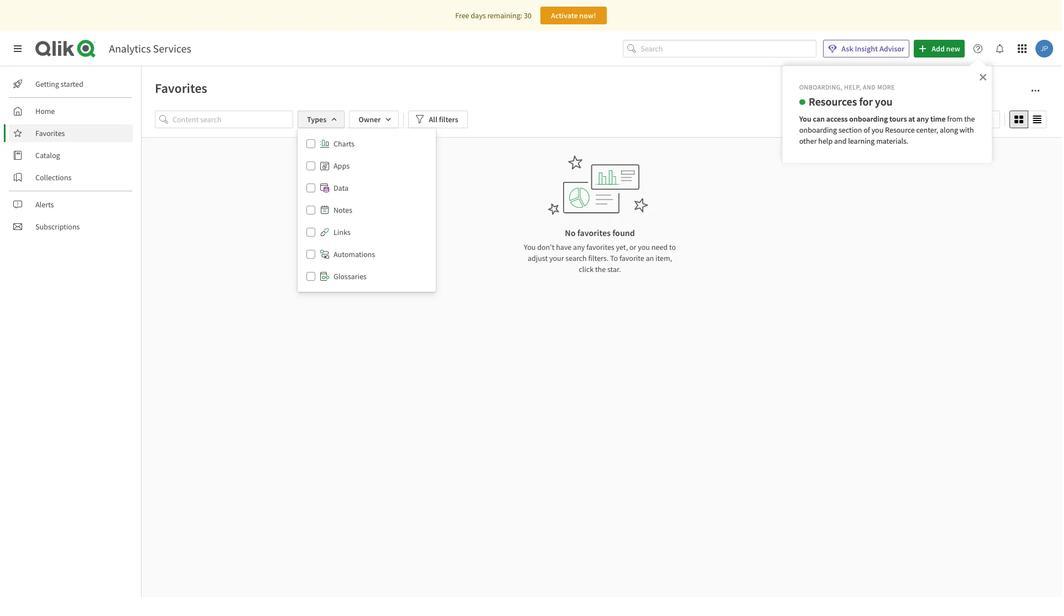 Task type: locate. For each thing, give the bounding box(es) containing it.
favorites up catalog
[[35, 128, 65, 138]]

filters region
[[155, 108, 1049, 292]]

access
[[826, 114, 848, 124]]

onboarding
[[849, 114, 888, 124], [799, 125, 837, 135]]

materials.
[[876, 136, 909, 146]]

onboarding,
[[799, 83, 843, 91]]

you down more
[[875, 94, 893, 108]]

you right of
[[872, 125, 884, 135]]

at
[[909, 114, 915, 124]]

1 vertical spatial favorites
[[35, 128, 65, 138]]

1 vertical spatial you
[[872, 125, 884, 135]]

owner button
[[349, 111, 399, 128]]

owner
[[359, 115, 381, 124]]

0 horizontal spatial and
[[834, 136, 847, 146]]

advisor
[[880, 44, 905, 54]]

onboarding inside from the onboarding section of you resource center, along with other help and learning materials.
[[799, 125, 837, 135]]

onboarding, help, and more
[[799, 83, 895, 91]]

any
[[917, 114, 929, 124], [573, 242, 585, 252]]

ask insight advisor
[[842, 44, 905, 54]]

click
[[579, 264, 594, 274]]

time
[[930, 114, 946, 124]]

you
[[799, 114, 812, 124], [524, 242, 536, 252]]

filters
[[439, 115, 458, 124]]

getting started link
[[9, 75, 133, 93]]

favorites up filters.
[[587, 242, 615, 252]]

collections
[[35, 173, 71, 183]]

you inside no favorites found you don't have any favorites yet, or you need to adjust your search filters. to favorite an item, click the star.
[[524, 242, 536, 252]]

the inside no favorites found you don't have any favorites yet, or you need to adjust your search filters. to favorite an item, click the star.
[[595, 264, 606, 274]]

favorites right no
[[577, 227, 611, 238]]

0 vertical spatial the
[[964, 114, 975, 124]]

help
[[818, 136, 833, 146]]

types
[[307, 115, 327, 124]]

center,
[[916, 125, 938, 135]]

found
[[613, 227, 635, 238]]

insight
[[855, 44, 878, 54]]

catalog link
[[9, 147, 133, 164]]

0 horizontal spatial the
[[595, 264, 606, 274]]

the up with on the top of the page
[[964, 114, 975, 124]]

need
[[652, 242, 668, 252]]

subscriptions
[[35, 222, 80, 232]]

analytics services
[[109, 41, 191, 55]]

2 vertical spatial you
[[638, 242, 650, 252]]

have
[[556, 242, 572, 252]]

and
[[863, 83, 876, 91], [834, 136, 847, 146]]

your
[[549, 253, 564, 263]]

onboarding up of
[[849, 114, 888, 124]]

item,
[[656, 253, 672, 263]]

1 vertical spatial you
[[524, 242, 536, 252]]

new
[[946, 44, 960, 54]]

don't
[[537, 242, 555, 252]]

0 horizontal spatial onboarding
[[799, 125, 837, 135]]

0 horizontal spatial favorites
[[35, 128, 65, 138]]

0 vertical spatial favorites
[[155, 80, 207, 97]]

filters.
[[588, 253, 609, 263]]

days
[[471, 11, 486, 20]]

1 horizontal spatial you
[[799, 114, 812, 124]]

resource
[[885, 125, 915, 135]]

yet,
[[616, 242, 628, 252]]

no favorites found you don't have any favorites yet, or you need to adjust your search filters. to favorite an item, click the star.
[[524, 227, 676, 274]]

1 vertical spatial any
[[573, 242, 585, 252]]

all
[[429, 115, 437, 124]]

and up for
[[863, 83, 876, 91]]

0 vertical spatial any
[[917, 114, 929, 124]]

1 vertical spatial onboarding
[[799, 125, 837, 135]]

any right the at
[[917, 114, 929, 124]]

the down filters.
[[595, 264, 606, 274]]

favorites
[[577, 227, 611, 238], [587, 242, 615, 252]]

add new button
[[914, 40, 965, 58]]

onboarding down the 'can' at the right top of page
[[799, 125, 837, 135]]

0 vertical spatial you
[[799, 114, 812, 124]]

along
[[940, 125, 958, 135]]

apps
[[334, 161, 350, 171]]

star.
[[607, 264, 621, 274]]

you up adjust
[[524, 242, 536, 252]]

0 horizontal spatial any
[[573, 242, 585, 252]]

favorites
[[155, 80, 207, 97], [35, 128, 65, 138]]

types button
[[298, 111, 345, 128]]

1 horizontal spatial any
[[917, 114, 929, 124]]

1 horizontal spatial onboarding
[[849, 114, 888, 124]]

1 vertical spatial and
[[834, 136, 847, 146]]

you
[[875, 94, 893, 108], [872, 125, 884, 135], [638, 242, 650, 252]]

switch view group
[[1010, 111, 1047, 128]]

you can access onboarding tours at any time
[[799, 114, 946, 124]]

0 vertical spatial you
[[875, 94, 893, 108]]

recently
[[937, 115, 965, 124]]

analytics services element
[[109, 41, 191, 55]]

any inside no favorites found you don't have any favorites yet, or you need to adjust your search filters. to favorite an item, click the star.
[[573, 242, 585, 252]]

you right or
[[638, 242, 650, 252]]

notes
[[334, 205, 352, 215]]

catalog
[[35, 150, 60, 160]]

1 horizontal spatial the
[[964, 114, 975, 124]]

for
[[859, 94, 873, 108]]

0 vertical spatial and
[[863, 83, 876, 91]]

no
[[565, 227, 576, 238]]

an
[[646, 253, 654, 263]]

all filters button
[[408, 111, 468, 128]]

home
[[35, 106, 55, 116]]

searchbar element
[[623, 40, 817, 58]]

the
[[964, 114, 975, 124], [595, 264, 606, 274]]

1 vertical spatial the
[[595, 264, 606, 274]]

james peterson image
[[1036, 40, 1053, 58]]

any up 'search'
[[573, 242, 585, 252]]

and down the section
[[834, 136, 847, 146]]

favorite
[[620, 253, 644, 263]]

you left the 'can' at the right top of page
[[799, 114, 812, 124]]

favorites down services
[[155, 80, 207, 97]]

any inside × dialog
[[917, 114, 929, 124]]

0 vertical spatial onboarding
[[849, 114, 888, 124]]

recently used
[[937, 115, 982, 124]]

now!
[[579, 11, 596, 20]]

add new
[[932, 44, 960, 54]]

1 vertical spatial favorites
[[587, 242, 615, 252]]

0 horizontal spatial you
[[524, 242, 536, 252]]



Task type: vqa. For each thing, say whether or not it's contained in the screenshot.
cut image
no



Task type: describe. For each thing, give the bounding box(es) containing it.
alerts
[[35, 200, 54, 210]]

1 horizontal spatial favorites
[[155, 80, 207, 97]]

analytics
[[109, 41, 151, 55]]

adjust
[[528, 253, 548, 263]]

you inside from the onboarding section of you resource center, along with other help and learning materials.
[[872, 125, 884, 135]]

alerts link
[[9, 196, 133, 214]]

add
[[932, 44, 945, 54]]

favorites inside navigation pane element
[[35, 128, 65, 138]]

you inside no favorites found you don't have any favorites yet, or you need to adjust your search filters. to favorite an item, click the star.
[[638, 242, 650, 252]]

learning
[[848, 136, 875, 146]]

can
[[813, 114, 825, 124]]

remaining:
[[487, 11, 522, 20]]

navigation pane element
[[0, 71, 141, 240]]

1 horizontal spatial and
[[863, 83, 876, 91]]

× button
[[979, 69, 987, 84]]

favorites link
[[9, 124, 133, 142]]

any for found
[[573, 242, 585, 252]]

close sidebar menu image
[[13, 44, 22, 53]]

activate now! link
[[540, 7, 607, 24]]

more actions image
[[1031, 86, 1040, 95]]

glossaries
[[334, 272, 367, 282]]

automations
[[334, 250, 375, 259]]

Content search text field
[[173, 111, 293, 128]]

30
[[524, 11, 532, 20]]

ask
[[842, 44, 853, 54]]

resources for you
[[809, 94, 893, 108]]

the inside from the onboarding section of you resource center, along with other help and learning materials.
[[964, 114, 975, 124]]

to
[[610, 253, 618, 263]]

services
[[153, 41, 191, 55]]

and inside from the onboarding section of you resource center, along with other help and learning materials.
[[834, 136, 847, 146]]

×
[[979, 69, 987, 84]]

Recently used field
[[930, 111, 1000, 128]]

getting started
[[35, 79, 83, 89]]

0 vertical spatial favorites
[[577, 227, 611, 238]]

data
[[334, 183, 349, 193]]

all filters
[[429, 115, 458, 124]]

help,
[[844, 83, 861, 91]]

other
[[799, 136, 817, 146]]

home link
[[9, 102, 133, 120]]

subscriptions link
[[9, 218, 133, 236]]

or
[[630, 242, 636, 252]]

free days remaining: 30
[[455, 11, 532, 20]]

section
[[839, 125, 862, 135]]

used
[[966, 115, 982, 124]]

charts
[[334, 139, 355, 149]]

tours
[[890, 114, 907, 124]]

links
[[334, 227, 351, 237]]

to
[[669, 242, 676, 252]]

resources
[[809, 94, 857, 108]]

search
[[566, 253, 587, 263]]

of
[[864, 125, 870, 135]]

activate now!
[[551, 11, 596, 20]]

ask insight advisor button
[[823, 40, 910, 58]]

with
[[960, 125, 974, 135]]

from
[[947, 114, 963, 124]]

collections link
[[9, 169, 133, 186]]

any for access
[[917, 114, 929, 124]]

started
[[61, 79, 83, 89]]

free
[[455, 11, 469, 20]]

activate
[[551, 11, 578, 20]]

from the onboarding section of you resource center, along with other help and learning materials.
[[799, 114, 977, 146]]

more
[[877, 83, 895, 91]]

× dialog
[[782, 66, 993, 164]]

you inside × dialog
[[799, 114, 812, 124]]

Search text field
[[641, 40, 817, 58]]

getting
[[35, 79, 59, 89]]



